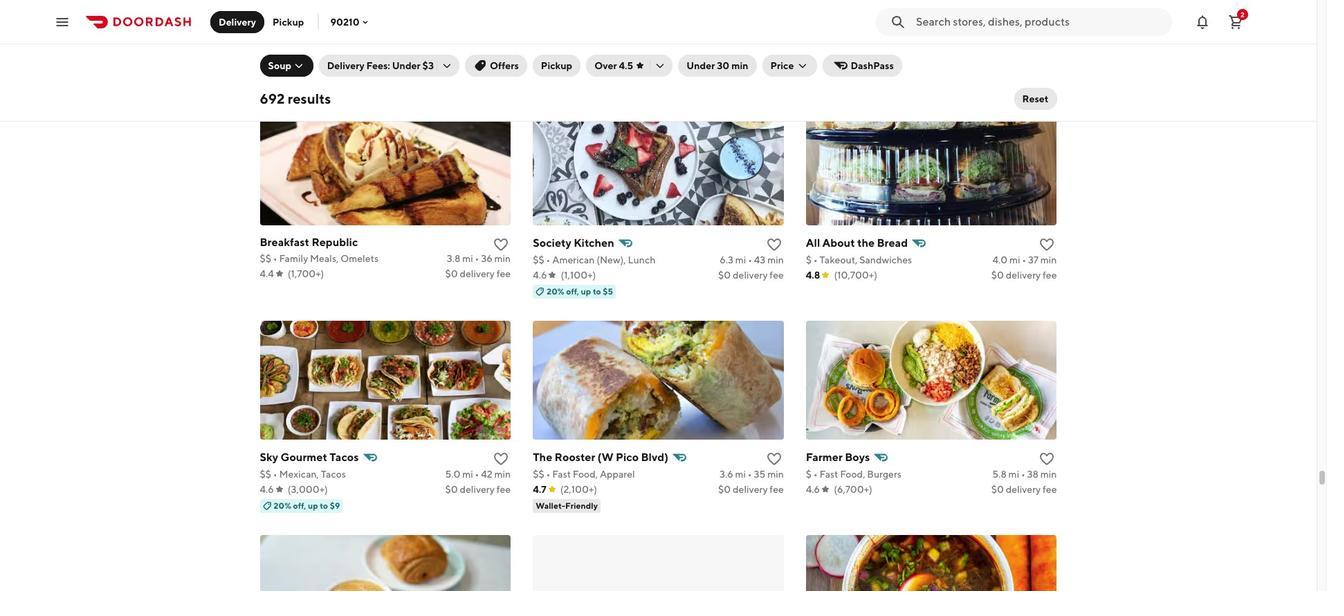 Task type: describe. For each thing, give the bounding box(es) containing it.
delivery button
[[210, 11, 264, 33]]

min right 36 in the left top of the page
[[495, 253, 511, 264]]

wings
[[942, 40, 971, 51]]

min for clark street bread
[[495, 40, 511, 51]]

• down "farmer"
[[814, 469, 818, 480]]

clark street bread
[[260, 22, 355, 35]]

$​0 delivery fee down 3.8 mi • 36 min on the top left of page
[[445, 268, 511, 279]]

20% down (3,000+)
[[274, 501, 291, 511]]

fees:
[[367, 60, 390, 71]]

1 horizontal spatial 4.8
[[533, 55, 547, 66]]

$$ • chicken tenders, chicken wings
[[806, 40, 971, 51]]

american
[[553, 255, 595, 266]]

mi for the rooster (w pico blvd)
[[736, 469, 746, 480]]

0 horizontal spatial pickup
[[273, 16, 304, 27]]

click to add this store to your saved list image right 36 in the left top of the page
[[493, 237, 510, 253]]

off, down (3,000+)
[[293, 501, 306, 511]]

$​0 for clark street bread
[[445, 55, 458, 66]]

off, down (237)
[[840, 72, 853, 82]]

• left 42 on the bottom left of the page
[[475, 469, 479, 480]]

0 vertical spatial tacos
[[330, 451, 359, 464]]

click to add this store to your saved list image for hot motha clucker
[[1039, 22, 1056, 39]]

$$ for society kitchen
[[533, 255, 545, 266]]

breakfast
[[260, 236, 310, 249]]

mi for all about the bread
[[1010, 255, 1021, 266]]

delivery for delivery fees: under $3
[[327, 60, 365, 71]]

$​0 for sky gourmet tacos
[[445, 484, 458, 495]]

• down the at the left bottom of page
[[547, 469, 551, 480]]

offers button
[[465, 55, 527, 77]]

min for farmer boys
[[1041, 469, 1057, 480]]

1 vertical spatial tacos
[[321, 469, 346, 480]]

dashpass button
[[823, 55, 903, 77]]

gourmet
[[281, 451, 327, 464]]

5.8 mi • 38 min
[[993, 469, 1057, 480]]

mi right '3.8'
[[463, 253, 473, 264]]

$​0 delivery fee for clark street bread
[[445, 55, 511, 66]]

fee for all about the bread
[[1043, 270, 1057, 281]]

delivery for society kitchen
[[733, 270, 768, 281]]

up down (3,000+)
[[308, 501, 318, 511]]

20% down (237)
[[820, 72, 838, 82]]

5.0
[[445, 469, 461, 480]]

(237)
[[834, 55, 856, 66]]

• down hot
[[820, 40, 824, 51]]

$$ for the rooster (w pico blvd)
[[533, 469, 545, 480]]

delivery for the rooster (w pico blvd)
[[733, 484, 768, 495]]

about
[[823, 237, 856, 250]]

pico
[[616, 451, 639, 464]]

$$ up 4.4 at the left top of the page
[[260, 253, 271, 264]]

up down dashpass
[[854, 72, 865, 82]]

0 horizontal spatial $3
[[423, 60, 434, 71]]

fee for the rooster (w pico blvd)
[[770, 484, 784, 495]]

4.3
[[447, 40, 460, 51]]

lunch
[[628, 255, 656, 266]]

$$ • fast food, apparel
[[533, 469, 635, 480]]

0 vertical spatial bread
[[324, 22, 355, 35]]

mi for hot motha clucker
[[1009, 40, 1020, 51]]

clark
[[260, 22, 287, 35]]

37 for 4.0 mi • 37 min
[[1029, 255, 1039, 266]]

2 button
[[1223, 8, 1250, 36]]

36
[[481, 253, 493, 264]]

1 under from the left
[[392, 60, 421, 71]]

2.9 mi • 34 min
[[993, 40, 1057, 51]]

• down clark
[[273, 40, 277, 51]]

4.7 for hot motha clucker
[[806, 55, 820, 66]]

omelets
[[341, 253, 379, 264]]

3.8 mi • 36 min
[[447, 253, 511, 264]]

$$ for hot motha clucker
[[806, 40, 818, 51]]

up down (3,700+) at the top left of the page
[[581, 72, 591, 82]]

wallet-
[[536, 501, 566, 511]]

$​0 delivery fee down 4.1 mi • 37 min
[[719, 55, 784, 66]]

• down the society
[[547, 255, 551, 266]]

delivery fees: under $3
[[327, 60, 434, 71]]

6.3 mi • 43 min
[[720, 255, 784, 266]]

(6,700+)
[[834, 484, 873, 495]]

1 vertical spatial pickup
[[541, 60, 573, 71]]

$​0 for all about the bread
[[992, 270, 1004, 281]]

fee down 3.8 mi • 36 min on the top left of page
[[497, 268, 511, 279]]

coffee
[[318, 40, 349, 51]]

burgers
[[868, 469, 902, 480]]

click to add this store to your saved list image for society kitchen
[[766, 237, 783, 253]]

(1,700+)
[[288, 268, 324, 279]]

4.6 for farmer boys
[[806, 484, 820, 495]]

692
[[260, 91, 285, 107]]

hot
[[806, 22, 826, 35]]

rooster
[[555, 451, 596, 464]]

3.6
[[720, 469, 734, 480]]

based
[[625, 40, 652, 51]]

2 chicken from the left
[[904, 40, 940, 51]]

$​0 for farmer boys
[[992, 484, 1004, 495]]

4.3 mi • 35 min
[[447, 40, 511, 51]]

• up 4.4 at the left top of the page
[[273, 253, 277, 264]]

delivery for clark street bread
[[460, 55, 495, 66]]

motha
[[828, 22, 862, 35]]

$​0 down 4.1
[[719, 55, 731, 66]]

friendly
[[566, 501, 598, 511]]

delivery down 3.8 mi • 36 min on the top left of page
[[460, 268, 495, 279]]

to down over
[[593, 72, 601, 82]]

to left $9
[[320, 501, 328, 511]]

street
[[290, 22, 322, 35]]

• right the 4.0
[[1023, 255, 1027, 266]]

hot motha clucker
[[806, 22, 905, 35]]

90210
[[331, 16, 360, 27]]

6.3
[[720, 255, 734, 266]]

clucker
[[865, 22, 905, 35]]

american,
[[553, 40, 597, 51]]

fee for farmer boys
[[1043, 484, 1057, 495]]

the rooster (w pico blvd)
[[533, 451, 669, 464]]

fee for sky gourmet tacos
[[497, 484, 511, 495]]

mexican,
[[279, 469, 319, 480]]

$ • takeout, sandwiches
[[806, 255, 913, 266]]

delivery for farmer boys
[[1006, 484, 1041, 495]]

1 horizontal spatial pickup button
[[533, 55, 581, 77]]

• left 38
[[1022, 469, 1026, 480]]

35 for the rooster (w pico blvd)
[[754, 469, 766, 480]]

off, down (3,700+) at the top left of the page
[[566, 72, 580, 82]]

meals,
[[310, 253, 339, 264]]

republic
[[312, 236, 358, 249]]

• left 34
[[1022, 40, 1026, 51]]

$$ left american,
[[533, 40, 545, 51]]

692 results
[[260, 91, 331, 107]]

4.1 mi • 37 min
[[723, 40, 784, 51]]

min for sky gourmet tacos
[[495, 469, 511, 480]]

family
[[279, 253, 308, 264]]

(3,000+)
[[288, 484, 328, 495]]

min inside button
[[732, 60, 749, 71]]

$ • fast food, burgers
[[806, 469, 902, 480]]

food, for boys
[[841, 469, 866, 480]]

fee for clark street bread
[[497, 55, 511, 66]]

1 horizontal spatial $3
[[876, 72, 886, 82]]

price
[[771, 60, 794, 71]]

34
[[1028, 40, 1039, 51]]

min for society kitchen
[[768, 255, 784, 266]]

all
[[806, 237, 821, 250]]

kitchen
[[574, 237, 615, 250]]

35 for clark street bread
[[481, 40, 493, 51]]

$$ • american, plant based
[[533, 40, 652, 51]]

4.8 for clark street bread
[[260, 55, 274, 66]]

under 30 min button
[[679, 55, 757, 77]]

• down sky
[[273, 469, 277, 480]]

• down all
[[814, 255, 818, 266]]

breakfast republic
[[260, 236, 358, 249]]

min up price
[[768, 40, 784, 51]]

20% down "(1,100+)"
[[547, 286, 565, 297]]

4.4
[[260, 268, 274, 279]]

delivery for sky gourmet tacos
[[460, 484, 495, 495]]

$9
[[330, 501, 340, 511]]

• left 43 on the top right of page
[[748, 255, 753, 266]]

dashpass
[[851, 60, 894, 71]]

$​0 delivery fee for sky gourmet tacos
[[445, 484, 511, 495]]

to down "(1,100+)"
[[593, 286, 601, 297]]

sky gourmet tacos
[[260, 451, 359, 464]]

• right 4.3
[[475, 40, 479, 51]]

3 items, open order cart image
[[1228, 14, 1245, 30]]

pastries,
[[279, 40, 316, 51]]

to down dashpass
[[866, 72, 875, 82]]

min for hot motha clucker
[[1041, 40, 1057, 51]]



Task type: locate. For each thing, give the bounding box(es) containing it.
mi right 5.8
[[1009, 469, 1020, 480]]

0 horizontal spatial fast
[[553, 469, 571, 480]]

$3 right fees: at top left
[[423, 60, 434, 71]]

$​0 delivery fee down 3.6 mi • 35 min
[[719, 484, 784, 495]]

$​0 delivery fee for the rooster (w pico blvd)
[[719, 484, 784, 495]]

2 horizontal spatial 4.6
[[806, 484, 820, 495]]

0 horizontal spatial 35
[[481, 40, 493, 51]]

0 horizontal spatial 4.8
[[260, 55, 274, 66]]

4.6 for sky gourmet tacos
[[260, 484, 274, 495]]

2 $ from the top
[[806, 469, 812, 480]]

mi right 3.6
[[736, 469, 746, 480]]

1 vertical spatial 37
[[1029, 255, 1039, 266]]

under right fees: at top left
[[392, 60, 421, 71]]

$$ down the society
[[533, 255, 545, 266]]

mi for clark street bread
[[462, 40, 473, 51]]

food, up (2,100+)
[[573, 469, 598, 480]]

click to add this store to your saved list image for bread
[[1039, 237, 1056, 253]]

click to add this store to your saved list image up 5.8 mi • 38 min
[[1039, 451, 1056, 468]]

click to add this store to your saved list image
[[1039, 237, 1056, 253], [766, 451, 783, 468], [1039, 451, 1056, 468]]

• right 4.1
[[750, 40, 754, 51]]

(10,700+)
[[835, 270, 878, 281]]

0 horizontal spatial delivery
[[219, 16, 256, 27]]

pickup button up "pastries,"
[[264, 11, 313, 33]]

1 horizontal spatial pickup
[[541, 60, 573, 71]]

0 vertical spatial 37
[[756, 40, 766, 51]]

fee down "6.3 mi • 43 min"
[[770, 270, 784, 281]]

mi right 4.3
[[462, 40, 473, 51]]

0 horizontal spatial under
[[392, 60, 421, 71]]

offers
[[490, 60, 519, 71]]

0 horizontal spatial pickup button
[[264, 11, 313, 33]]

under inside under 30 min button
[[687, 60, 715, 71]]

0 vertical spatial 20% off, up to $5
[[547, 72, 613, 82]]

fee down 5.0 mi • 42 min
[[497, 484, 511, 495]]

4.8 down clark
[[260, 55, 274, 66]]

chicken
[[826, 40, 863, 51], [904, 40, 940, 51]]

1 vertical spatial $
[[806, 469, 812, 480]]

fee down 4.1 mi • 37 min
[[770, 55, 784, 66]]

click to add this store to your saved list image
[[1039, 22, 1056, 39], [493, 237, 510, 253], [766, 237, 783, 253], [493, 451, 510, 468]]

4.6 down the society
[[533, 270, 547, 281]]

37 right 4.1
[[756, 40, 766, 51]]

delivery down 4.0 mi • 37 min
[[1006, 270, 1041, 281]]

$5 down (new),
[[603, 286, 613, 297]]

4.0 mi • 37 min
[[993, 255, 1057, 266]]

min right the 4.0
[[1041, 255, 1057, 266]]

pickup button
[[264, 11, 313, 33], [533, 55, 581, 77]]

mi right the 4.0
[[1010, 255, 1021, 266]]

min right 42 on the bottom left of the page
[[495, 469, 511, 480]]

1 vertical spatial pickup button
[[533, 55, 581, 77]]

pickup button down american,
[[533, 55, 581, 77]]

$5
[[603, 72, 613, 82], [603, 286, 613, 297]]

$ down all
[[806, 255, 812, 266]]

delivery down 4.3 mi • 35 min
[[460, 55, 495, 66]]

delivery down 5.8 mi • 38 min
[[1006, 484, 1041, 495]]

delivery for all about the bread
[[1006, 270, 1041, 281]]

price button
[[763, 55, 818, 77]]

delivery down 3.6 mi • 35 min
[[733, 484, 768, 495]]

click to add this store to your saved list image up "6.3 mi • 43 min"
[[766, 237, 783, 253]]

delivery
[[219, 16, 256, 27], [327, 60, 365, 71]]

1 horizontal spatial food,
[[841, 469, 866, 480]]

over 4.5
[[595, 60, 634, 71]]

society
[[533, 237, 572, 250]]

under left 30
[[687, 60, 715, 71]]

chicken up (237)
[[826, 40, 863, 51]]

fast for the
[[553, 469, 571, 480]]

off, down "(1,100+)"
[[566, 286, 580, 297]]

fast down rooster
[[553, 469, 571, 480]]

• left 36 in the left top of the page
[[475, 253, 479, 264]]

min right 38
[[1041, 469, 1057, 480]]

delivery inside button
[[219, 16, 256, 27]]

up down "(1,100+)"
[[581, 286, 591, 297]]

fee down 5.8 mi • 38 min
[[1043, 484, 1057, 495]]

1 vertical spatial 4.7
[[533, 484, 547, 495]]

click to add this store to your saved list image for sky gourmet tacos
[[493, 451, 510, 468]]

under
[[392, 60, 421, 71], [687, 60, 715, 71]]

off,
[[566, 72, 580, 82], [840, 72, 853, 82], [566, 286, 580, 297], [293, 501, 306, 511]]

delivery down &
[[327, 60, 365, 71]]

4.7 for the rooster (w pico blvd)
[[533, 484, 547, 495]]

$​0 down 5.8
[[992, 484, 1004, 495]]

mi for sky gourmet tacos
[[463, 469, 473, 480]]

$$ down clark
[[260, 40, 271, 51]]

$​0 delivery fee for society kitchen
[[719, 270, 784, 281]]

$ down "farmer"
[[806, 469, 812, 480]]

min right 34
[[1041, 40, 1057, 51]]

1 horizontal spatial delivery
[[327, 60, 365, 71]]

4.5
[[619, 60, 634, 71]]

1 horizontal spatial 4.6
[[533, 270, 547, 281]]

(w
[[598, 451, 614, 464]]

$$ • family meals, omelets
[[260, 253, 379, 264]]

4.8 for all about the bread
[[806, 270, 821, 281]]

min for the rooster (w pico blvd)
[[768, 469, 784, 480]]

click to add this store to your saved list image for pico
[[766, 451, 783, 468]]

blvd)
[[641, 451, 669, 464]]

$$ • mexican, tacos
[[260, 469, 346, 480]]

0 vertical spatial $5
[[603, 72, 613, 82]]

results
[[288, 91, 331, 107]]

fee for society kitchen
[[770, 270, 784, 281]]

trending
[[895, 72, 930, 82]]

1 chicken from the left
[[826, 40, 863, 51]]

0 horizontal spatial chicken
[[826, 40, 863, 51]]

• left american,
[[547, 40, 551, 51]]

(1,100+)
[[561, 270, 596, 281]]

(710+)
[[288, 55, 315, 66]]

$3
[[423, 60, 434, 71], [876, 72, 886, 82]]

0 vertical spatial 35
[[481, 40, 493, 51]]

0 vertical spatial delivery
[[219, 16, 256, 27]]

1 food, from the left
[[573, 469, 598, 480]]

tacos
[[330, 451, 359, 464], [321, 469, 346, 480]]

notification bell image
[[1195, 14, 1212, 30]]

$​0 for society kitchen
[[719, 270, 731, 281]]

38
[[1028, 469, 1039, 480]]

food,
[[573, 469, 598, 480], [841, 469, 866, 480]]

$​0 delivery fee down 4.0 mi • 37 min
[[992, 270, 1057, 281]]

sky
[[260, 451, 278, 464]]

1 vertical spatial 35
[[754, 469, 766, 480]]

20%
[[547, 72, 565, 82], [820, 72, 838, 82], [547, 286, 565, 297], [274, 501, 291, 511]]

0 horizontal spatial 4.7
[[533, 484, 547, 495]]

2 food, from the left
[[841, 469, 866, 480]]

0 vertical spatial pickup button
[[264, 11, 313, 33]]

$$ down sky
[[260, 469, 271, 480]]

1 vertical spatial 20% off, up to $5
[[547, 286, 613, 297]]

1 $ from the top
[[806, 255, 812, 266]]

2 fast from the left
[[820, 469, 839, 480]]

5.0 mi • 42 min
[[445, 469, 511, 480]]

$​0 delivery fee for farmer boys
[[992, 484, 1057, 495]]

1 $5 from the top
[[603, 72, 613, 82]]

fee
[[497, 55, 511, 66], [770, 55, 784, 66], [497, 268, 511, 279], [770, 270, 784, 281], [1043, 270, 1057, 281], [497, 484, 511, 495], [770, 484, 784, 495], [1043, 484, 1057, 495]]

$​0 delivery fee down "6.3 mi • 43 min"
[[719, 270, 784, 281]]

under 30 min
[[687, 60, 749, 71]]

pickup
[[273, 16, 304, 27], [541, 60, 573, 71]]

takeout,
[[820, 255, 858, 266]]

37 for 4.1 mi • 37 min
[[756, 40, 766, 51]]

the
[[858, 237, 875, 250]]

•
[[273, 40, 277, 51], [475, 40, 479, 51], [547, 40, 551, 51], [750, 40, 754, 51], [820, 40, 824, 51], [1022, 40, 1026, 51], [273, 253, 277, 264], [475, 253, 479, 264], [547, 255, 551, 266], [748, 255, 753, 266], [814, 255, 818, 266], [1023, 255, 1027, 266], [273, 469, 277, 480], [475, 469, 479, 480], [547, 469, 551, 480], [748, 469, 752, 480], [814, 469, 818, 480], [1022, 469, 1026, 480]]

reset
[[1023, 93, 1049, 105]]

0 horizontal spatial food,
[[573, 469, 598, 480]]

mi right 6.3
[[736, 255, 747, 266]]

over
[[595, 60, 617, 71]]

20% off, up to $3
[[820, 72, 886, 82]]

1 horizontal spatial bread
[[877, 237, 908, 250]]

soup
[[268, 60, 292, 71]]

reset button
[[1015, 88, 1058, 110]]

Store search: begin typing to search for stores available on DoorDash text field
[[917, 14, 1164, 29]]

society kitchen
[[533, 237, 615, 250]]

1 fast from the left
[[553, 469, 571, 480]]

$$ • american (new), lunch
[[533, 255, 656, 266]]

&
[[351, 40, 357, 51]]

20% off, up to $5 down "(1,100+)"
[[547, 286, 613, 297]]

$ for all
[[806, 255, 812, 266]]

delivery for delivery
[[219, 16, 256, 27]]

mi right 5.0
[[463, 469, 473, 480]]

delivery left clark
[[219, 16, 256, 27]]

bread up coffee
[[324, 22, 355, 35]]

$​0 delivery fee down 4.3 mi • 35 min
[[445, 55, 511, 66]]

(2,100+)
[[561, 484, 598, 495]]

bread up sandwiches
[[877, 237, 908, 250]]

$​0 down 5.0
[[445, 484, 458, 495]]

0 vertical spatial pickup
[[273, 16, 304, 27]]

3.8
[[447, 253, 461, 264]]

$ for farmer
[[806, 469, 812, 480]]

4.8 down takeout,
[[806, 270, 821, 281]]

pickup up "pastries,"
[[273, 16, 304, 27]]

1 horizontal spatial under
[[687, 60, 715, 71]]

4.8 right offers
[[533, 55, 547, 66]]

1 horizontal spatial 37
[[1029, 255, 1039, 266]]

2 horizontal spatial 4.8
[[806, 270, 821, 281]]

mi right 4.1
[[737, 40, 748, 51]]

0 horizontal spatial 37
[[756, 40, 766, 51]]

1 horizontal spatial fast
[[820, 469, 839, 480]]

2 $5 from the top
[[603, 286, 613, 297]]

4.6
[[533, 270, 547, 281], [260, 484, 274, 495], [806, 484, 820, 495]]

$$ for sky gourmet tacos
[[260, 469, 271, 480]]

1 20% off, up to $5 from the top
[[547, 72, 613, 82]]

1 vertical spatial $5
[[603, 286, 613, 297]]

0 vertical spatial $
[[806, 255, 812, 266]]

$$ • pastries, coffee & tea
[[260, 40, 374, 51]]

2
[[1241, 10, 1245, 18]]

2 20% off, up to $5 from the top
[[547, 286, 613, 297]]

fast for farmer
[[820, 469, 839, 480]]

open menu image
[[54, 14, 71, 30]]

0 vertical spatial 4.7
[[806, 55, 820, 66]]

pickup down american,
[[541, 60, 573, 71]]

$​0 down 4.3
[[445, 55, 458, 66]]

1 horizontal spatial chicken
[[904, 40, 940, 51]]

3.6 mi • 35 min
[[720, 469, 784, 480]]

$​0 delivery fee
[[445, 55, 511, 66], [719, 55, 784, 66], [445, 268, 511, 279], [719, 270, 784, 281], [992, 270, 1057, 281], [445, 484, 511, 495], [719, 484, 784, 495], [992, 484, 1057, 495]]

4.7 up wallet-
[[533, 484, 547, 495]]

wallet-friendly
[[536, 501, 598, 511]]

20% off, up to $9
[[274, 501, 340, 511]]

1 horizontal spatial 4.7
[[806, 55, 820, 66]]

delivery
[[460, 55, 495, 66], [733, 55, 768, 66], [460, 268, 495, 279], [733, 270, 768, 281], [1006, 270, 1041, 281], [460, 484, 495, 495], [733, 484, 768, 495], [1006, 484, 1041, 495]]

$​0
[[445, 55, 458, 66], [719, 55, 731, 66], [445, 268, 458, 279], [719, 270, 731, 281], [992, 270, 1004, 281], [445, 484, 458, 495], [719, 484, 731, 495], [992, 484, 1004, 495]]

1 vertical spatial delivery
[[327, 60, 365, 71]]

min up offers
[[495, 40, 511, 51]]

1 vertical spatial bread
[[877, 237, 908, 250]]

$​0 down 6.3
[[719, 270, 731, 281]]

1 horizontal spatial 35
[[754, 469, 766, 480]]

$$ for clark street bread
[[260, 40, 271, 51]]

20% down (3,700+) at the top left of the page
[[547, 72, 565, 82]]

fee down 4.0 mi • 37 min
[[1043, 270, 1057, 281]]

tacos right gourmet
[[330, 451, 359, 464]]

up
[[581, 72, 591, 82], [854, 72, 865, 82], [581, 286, 591, 297], [308, 501, 318, 511]]

min for all about the bread
[[1041, 255, 1057, 266]]

mi for farmer boys
[[1009, 469, 1020, 480]]

boys
[[845, 451, 870, 464]]

42
[[481, 469, 493, 480]]

5.8
[[993, 469, 1007, 480]]

sandwiches
[[860, 255, 913, 266]]

4.7 right price
[[806, 55, 820, 66]]

2 under from the left
[[687, 60, 715, 71]]

30
[[717, 60, 730, 71]]

apparel
[[600, 469, 635, 480]]

$​0 delivery fee for all about the bread
[[992, 270, 1057, 281]]

2.9
[[993, 40, 1007, 51]]

20% off, up to $5
[[547, 72, 613, 82], [547, 286, 613, 297]]

delivery down 5.0 mi • 42 min
[[460, 484, 495, 495]]

$​0 down the 4.0
[[992, 270, 1004, 281]]

37 right the 4.0
[[1029, 255, 1039, 266]]

fast down "farmer"
[[820, 469, 839, 480]]

$$ down the at the left bottom of page
[[533, 469, 545, 480]]

0 horizontal spatial 4.6
[[260, 484, 274, 495]]

click to add this store to your saved list image up 4.0 mi • 37 min
[[1039, 237, 1056, 253]]

90210 button
[[331, 16, 371, 27]]

click to add this store to your saved list image up 3.6 mi • 35 min
[[766, 451, 783, 468]]

4.0
[[993, 255, 1008, 266]]

0 horizontal spatial bread
[[324, 22, 355, 35]]

mi for society kitchen
[[736, 255, 747, 266]]

delivery down 4.1 mi • 37 min
[[733, 55, 768, 66]]

4.6 for society kitchen
[[533, 270, 547, 281]]

the
[[533, 451, 553, 464]]

(new),
[[597, 255, 626, 266]]

$​0 for the rooster (w pico blvd)
[[719, 484, 731, 495]]

farmer boys
[[806, 451, 870, 464]]

food, for rooster
[[573, 469, 598, 480]]

$$ down hot
[[806, 40, 818, 51]]

$​0 down '3.8'
[[445, 268, 458, 279]]

35 right 3.6
[[754, 469, 766, 480]]

delivery down "6.3 mi • 43 min"
[[733, 270, 768, 281]]

• right 3.6
[[748, 469, 752, 480]]



Task type: vqa. For each thing, say whether or not it's contained in the screenshot.
the bottommost '$5'
no



